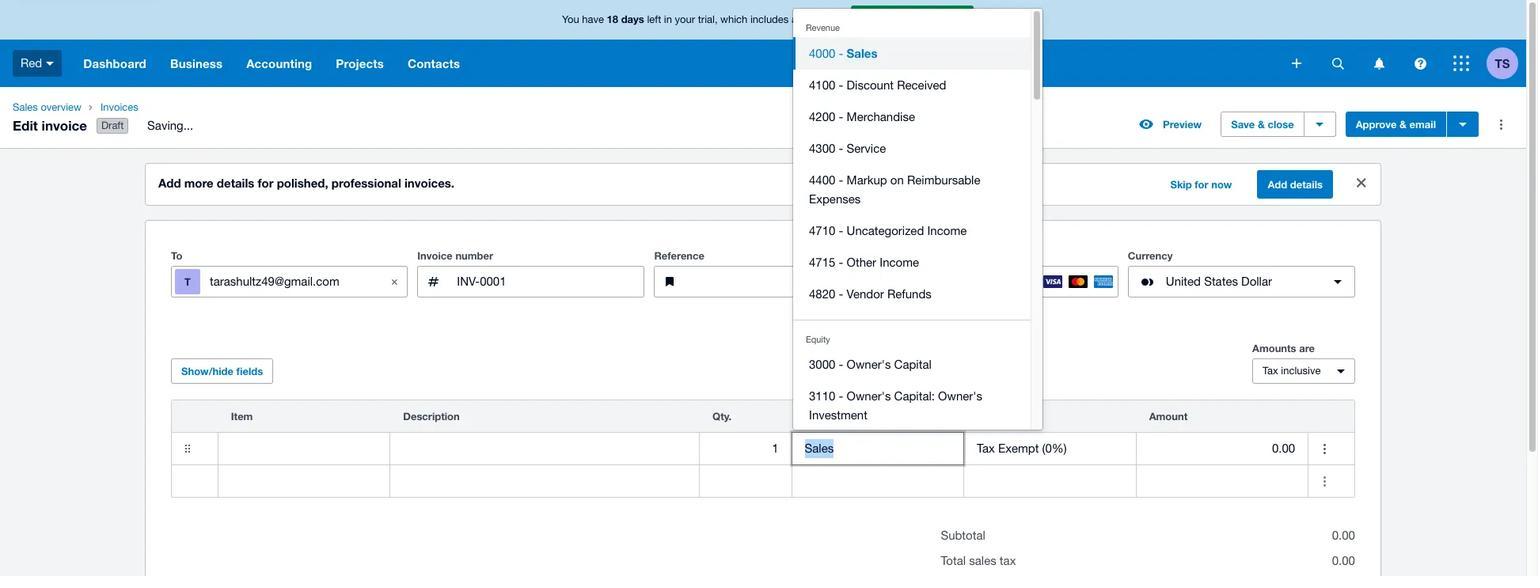 Task type: locate. For each thing, give the bounding box(es) containing it.
payments up online
[[925, 249, 973, 262]]

1 horizontal spatial payments
[[982, 275, 1037, 289]]

- right 4000
[[839, 47, 843, 60]]

markup on reimbursable expenses
[[809, 173, 980, 206]]

contacts
[[408, 56, 460, 70]]

invoices link
[[94, 100, 206, 116]]

2 - from the top
[[839, 78, 843, 92]]

1 horizontal spatial for
[[1195, 178, 1209, 191]]

- for merchandise
[[839, 110, 843, 124]]

4000
[[809, 47, 835, 60]]

svg image right red at top
[[46, 62, 54, 66]]

payments
[[925, 249, 973, 262], [982, 275, 1037, 289]]

2 horizontal spatial none field
[[964, 433, 1136, 465]]

0 horizontal spatial &
[[1258, 118, 1265, 131]]

4 - from the top
[[839, 142, 843, 155]]

1 0.00 from the top
[[1332, 529, 1355, 542]]

4715
[[809, 256, 835, 269]]

tax
[[1263, 365, 1278, 377]]

income up set
[[880, 256, 919, 269]]

close image
[[1346, 167, 1377, 199], [379, 266, 410, 298]]

4710
[[809, 224, 835, 238]]

svg image
[[1332, 57, 1344, 69], [1374, 57, 1384, 69], [1414, 57, 1426, 69]]

1 horizontal spatial &
[[1400, 118, 1407, 131]]

add left the more
[[158, 176, 181, 190]]

approve & email
[[1356, 118, 1436, 131]]

4300 - service
[[809, 142, 886, 155]]

3000 - owner's capital
[[809, 358, 932, 371]]

1 horizontal spatial details
[[1290, 178, 1323, 191]]

1 horizontal spatial sales
[[847, 46, 877, 60]]

projects
[[336, 56, 384, 70]]

invoice line item list element
[[171, 400, 1355, 498]]

1 vertical spatial payments
[[982, 275, 1037, 289]]

preview
[[1163, 118, 1202, 131]]

owner's right 'capital:' on the bottom right of page
[[938, 390, 982, 403]]

- right 3110
[[839, 390, 843, 403]]

svg image up close
[[1292, 59, 1301, 68]]

& for close
[[1258, 118, 1265, 131]]

number
[[455, 249, 493, 262]]

income up online payments
[[927, 224, 967, 238]]

7 - from the top
[[839, 256, 843, 269]]

3 - from the top
[[839, 110, 843, 124]]

tarashultz49@gmail.com
[[210, 275, 339, 288]]

1 horizontal spatial close image
[[1346, 167, 1377, 199]]

subtotal
[[941, 529, 985, 542]]

0 vertical spatial quantity field
[[700, 434, 791, 464]]

0 vertical spatial 0.00
[[1332, 529, 1355, 542]]

invoices
[[100, 101, 138, 113]]

- right 4710
[[839, 224, 843, 238]]

4820 - vendor refunds
[[809, 287, 932, 301]]

income
[[927, 224, 967, 238], [880, 256, 919, 269]]

- inside 4000 - sales
[[839, 47, 843, 60]]

which
[[720, 14, 748, 26]]

-
[[839, 47, 843, 60], [839, 78, 843, 92], [839, 110, 843, 124], [839, 142, 843, 155], [839, 173, 843, 187], [839, 224, 843, 238], [839, 256, 843, 269], [839, 287, 843, 301], [839, 358, 843, 371], [839, 390, 843, 403]]

sales up discount
[[847, 46, 877, 60]]

skip
[[1170, 178, 1192, 191]]

0 vertical spatial sales
[[847, 46, 877, 60]]

save & close button
[[1221, 112, 1304, 137]]

t
[[184, 276, 191, 288]]

0 horizontal spatial for
[[258, 176, 274, 190]]

total sales tax
[[941, 554, 1016, 568]]

to
[[171, 249, 182, 262]]

- right 4400
[[839, 173, 843, 187]]

ts button
[[1487, 40, 1526, 87]]

0 horizontal spatial details
[[217, 176, 254, 190]]

Quantity field
[[700, 434, 791, 464], [700, 466, 791, 496]]

1 vertical spatial quantity field
[[700, 466, 791, 496]]

polished,
[[277, 176, 328, 190]]

0 horizontal spatial svg image
[[46, 62, 54, 66]]

1 none field from the left
[[218, 433, 390, 465]]

- right 4300
[[839, 142, 843, 155]]

0 vertical spatial income
[[927, 224, 967, 238]]

dashboard link
[[71, 40, 158, 87]]

0 vertical spatial payments
[[925, 249, 973, 262]]

&
[[1258, 118, 1265, 131], [1400, 118, 1407, 131]]

united states dollar button
[[1128, 266, 1355, 298]]

8 - from the top
[[839, 287, 843, 301]]

1 horizontal spatial add
[[1268, 178, 1287, 191]]

states
[[1204, 275, 1238, 288]]

2 svg image from the left
[[1374, 57, 1384, 69]]

add for add more details for polished, professional invoices.
[[158, 176, 181, 190]]

accounting
[[246, 56, 312, 70]]

svg image
[[1453, 55, 1469, 71], [1292, 59, 1301, 68], [46, 62, 54, 66]]

details right the more
[[217, 176, 254, 190]]

- right 4715
[[839, 256, 843, 269]]

0 vertical spatial more line item options image
[[1309, 433, 1340, 465]]

- right 4820
[[839, 287, 843, 301]]

0 horizontal spatial add
[[158, 176, 181, 190]]

1 & from the left
[[1258, 118, 1265, 131]]

0.00 for total sales tax
[[1332, 554, 1355, 568]]

a
[[901, 13, 907, 26]]

2 none field from the left
[[792, 433, 963, 465]]

1 horizontal spatial svg image
[[1292, 59, 1301, 68]]

3 none field from the left
[[964, 433, 1136, 465]]

owner's
[[847, 358, 891, 371], [847, 390, 891, 403], [938, 390, 982, 403]]

4820
[[809, 287, 835, 301]]

1 vertical spatial more line item options image
[[1309, 466, 1340, 497]]

choose a plan to buy
[[861, 13, 964, 26]]

tax
[[1000, 554, 1016, 568]]

0 horizontal spatial close image
[[379, 266, 410, 298]]

0 horizontal spatial svg image
[[1332, 57, 1344, 69]]

svg image inside red popup button
[[46, 62, 54, 66]]

details down close
[[1290, 178, 1323, 191]]

add inside button
[[1268, 178, 1287, 191]]

more
[[184, 176, 214, 190]]

& left "email"
[[1400, 118, 1407, 131]]

dollar
[[1241, 275, 1272, 288]]

Description text field
[[390, 434, 699, 464], [390, 466, 699, 496]]

payments right online
[[982, 275, 1037, 289]]

svg image left ts
[[1453, 55, 1469, 71]]

ts
[[1495, 56, 1510, 70]]

to
[[934, 13, 944, 26]]

5 - from the top
[[839, 173, 843, 187]]

sales
[[847, 46, 877, 60], [13, 101, 38, 113]]

service
[[847, 142, 886, 155]]

banner
[[0, 0, 1526, 87]]

capital:
[[894, 390, 935, 403]]

item
[[231, 410, 253, 423]]

sales overview
[[13, 101, 81, 113]]

2 & from the left
[[1400, 118, 1407, 131]]

more line item options image
[[1309, 433, 1340, 465], [1309, 466, 1340, 497]]

owner's left capital
[[847, 358, 891, 371]]

vendor
[[847, 287, 884, 301]]

1 more line item options image from the top
[[1309, 433, 1340, 465]]

- for other
[[839, 256, 843, 269]]

inclusive
[[1281, 365, 1321, 377]]

Account text field
[[792, 434, 963, 464]]

discount
[[847, 78, 894, 92]]

1 vertical spatial description text field
[[390, 466, 699, 496]]

close image inside add more details for polished, professional invoices. status
[[1346, 167, 1377, 199]]

2 horizontal spatial svg image
[[1414, 57, 1426, 69]]

payments inside popup button
[[982, 275, 1037, 289]]

- right the 4200
[[839, 110, 843, 124]]

1 - from the top
[[839, 47, 843, 60]]

add more details for polished, professional invoices. status
[[146, 164, 1381, 205]]

sales group
[[793, 9, 1043, 555]]

1 horizontal spatial income
[[927, 224, 967, 238]]

dashboard
[[83, 56, 146, 70]]

for left now
[[1195, 178, 1209, 191]]

0 horizontal spatial income
[[880, 256, 919, 269]]

owner's for investment
[[938, 390, 982, 403]]

equity
[[806, 335, 830, 344]]

none field inventory item
[[218, 433, 390, 465]]

on
[[890, 173, 904, 187]]

for
[[258, 176, 274, 190], [1195, 178, 1209, 191]]

- right 3000
[[839, 358, 843, 371]]

united
[[1166, 275, 1201, 288]]

red
[[21, 56, 42, 69]]

sales up edit
[[13, 101, 38, 113]]

2 description text field from the top
[[390, 466, 699, 496]]

4000 - sales
[[809, 46, 877, 60]]

all
[[792, 14, 802, 26]]

1 horizontal spatial svg image
[[1374, 57, 1384, 69]]

add more details for polished, professional invoices.
[[158, 176, 454, 190]]

- right 4100
[[839, 78, 843, 92]]

1 vertical spatial income
[[880, 256, 919, 269]]

features
[[805, 14, 842, 26]]

amounts are
[[1252, 342, 1315, 355]]

0 vertical spatial description text field
[[390, 434, 699, 464]]

projects button
[[324, 40, 396, 87]]

0 horizontal spatial none field
[[218, 433, 390, 465]]

more invoice options image
[[1485, 109, 1517, 140]]

1 horizontal spatial none field
[[792, 433, 963, 465]]

for left polished,
[[258, 176, 274, 190]]

None field
[[218, 433, 390, 465], [792, 433, 963, 465], [964, 433, 1136, 465]]

add right now
[[1268, 178, 1287, 191]]

set
[[905, 275, 923, 289]]

refunds
[[887, 287, 932, 301]]

& right save
[[1258, 118, 1265, 131]]

details inside 'add details' button
[[1290, 178, 1323, 191]]

2 0.00 from the top
[[1332, 554, 1355, 568]]

sales inside list box
[[847, 46, 877, 60]]

1 vertical spatial sales
[[13, 101, 38, 113]]

approve & email button
[[1346, 112, 1446, 137]]

days
[[621, 13, 644, 26]]

0 vertical spatial close image
[[1346, 167, 1377, 199]]

6 - from the top
[[839, 224, 843, 238]]

9 - from the top
[[839, 358, 843, 371]]

set up online payments
[[905, 275, 1037, 289]]

list box
[[793, 320, 1031, 555]]

3110 -
[[809, 390, 843, 403]]

1 vertical spatial 0.00
[[1332, 554, 1355, 568]]



Task type: describe. For each thing, give the bounding box(es) containing it.
drag and drop line image
[[172, 433, 203, 465]]

uncategorized
[[847, 224, 924, 238]]

Inventory item text field
[[218, 434, 390, 464]]

- for discount
[[839, 78, 843, 92]]

show/hide
[[181, 365, 234, 378]]

0 horizontal spatial sales
[[13, 101, 38, 113]]

1 description text field from the top
[[390, 434, 699, 464]]

qty.
[[713, 410, 732, 423]]

for inside button
[[1195, 178, 1209, 191]]

4200
[[809, 110, 835, 124]]

plan
[[910, 13, 931, 26]]

4300
[[809, 142, 835, 155]]

- for vendor
[[839, 287, 843, 301]]

1 quantity field from the top
[[700, 434, 791, 464]]

4715 - other income
[[809, 256, 919, 269]]

owner's down 3000 - owner's capital
[[847, 390, 891, 403]]

total
[[941, 554, 966, 568]]

sales
[[969, 554, 996, 568]]

sales list box
[[793, 9, 1031, 320]]

income for 4710 - uncategorized income
[[927, 224, 967, 238]]

- for service
[[839, 142, 843, 155]]

owner's for capital
[[847, 358, 891, 371]]

online payments
[[891, 249, 973, 262]]

reimbursable
[[907, 173, 980, 187]]

merchandise
[[847, 110, 915, 124]]

4100 - discount received
[[809, 78, 946, 92]]

saving...
[[147, 119, 193, 132]]

investment
[[809, 409, 868, 422]]

red button
[[0, 40, 71, 87]]

left
[[647, 14, 661, 26]]

Tax rate text field
[[964, 434, 1136, 464]]

4400 -
[[809, 173, 843, 187]]

tax inclusive
[[1263, 365, 1321, 377]]

& for email
[[1400, 118, 1407, 131]]

description
[[403, 410, 460, 423]]

- for uncategorized
[[839, 224, 843, 238]]

online
[[891, 249, 923, 262]]

invoice
[[417, 249, 453, 262]]

income for 4715 - other income
[[880, 256, 919, 269]]

3110
[[809, 390, 835, 403]]

- for sales
[[839, 47, 843, 60]]

Invoice number text field
[[455, 267, 644, 297]]

more line item options element
[[1309, 401, 1354, 432]]

invoices.
[[405, 176, 454, 190]]

4200 - merchandise
[[809, 110, 915, 124]]

close
[[1268, 118, 1294, 131]]

1 svg image from the left
[[1332, 57, 1344, 69]]

Reference text field
[[692, 267, 881, 297]]

draft
[[101, 120, 124, 132]]

2 quantity field from the top
[[700, 466, 791, 496]]

2 horizontal spatial svg image
[[1453, 55, 1469, 71]]

buy
[[946, 13, 964, 26]]

4100
[[809, 78, 835, 92]]

sales overview link
[[6, 100, 88, 116]]

skip for now button
[[1161, 172, 1242, 197]]

currency
[[1128, 249, 1173, 262]]

show/hide fields button
[[171, 359, 273, 384]]

contacts button
[[396, 40, 472, 87]]

invoice
[[42, 117, 87, 133]]

overview
[[41, 101, 81, 113]]

other
[[847, 256, 876, 269]]

0 horizontal spatial payments
[[925, 249, 973, 262]]

received
[[897, 78, 946, 92]]

professional
[[332, 176, 401, 190]]

save & close
[[1231, 118, 1294, 131]]

edit
[[13, 117, 38, 133]]

4400
[[809, 173, 835, 187]]

account
[[805, 410, 846, 423]]

fields
[[236, 365, 263, 378]]

amount
[[1149, 410, 1188, 423]]

united states dollar
[[1166, 275, 1272, 288]]

invoice number element
[[417, 266, 645, 298]]

- for owner's
[[839, 358, 843, 371]]

reference
[[654, 249, 705, 262]]

email
[[1410, 118, 1436, 131]]

3 svg image from the left
[[1414, 57, 1426, 69]]

your
[[675, 14, 695, 26]]

add details
[[1268, 178, 1323, 191]]

now
[[1211, 178, 1232, 191]]

have
[[582, 14, 604, 26]]

you
[[562, 14, 579, 26]]

business
[[170, 56, 223, 70]]

online
[[944, 275, 978, 289]]

trial,
[[698, 14, 718, 26]]

revenue
[[806, 23, 840, 33]]

18
[[607, 13, 618, 26]]

show/hide fields
[[181, 365, 263, 378]]

tax inclusive button
[[1252, 359, 1355, 384]]

Amount field
[[1137, 434, 1308, 464]]

2 more line item options image from the top
[[1309, 466, 1340, 497]]

banner containing ts
[[0, 0, 1526, 87]]

list box containing 3000
[[793, 320, 1031, 555]]

edit invoice
[[13, 117, 87, 133]]

none field the account
[[792, 433, 963, 465]]

invoice number
[[417, 249, 493, 262]]

none field tax rate
[[964, 433, 1136, 465]]

in
[[664, 14, 672, 26]]

business button
[[158, 40, 234, 87]]

add for add details
[[1268, 178, 1287, 191]]

3000
[[809, 358, 835, 371]]

1 vertical spatial close image
[[379, 266, 410, 298]]

10 - from the top
[[839, 390, 843, 403]]

add details button
[[1257, 170, 1333, 199]]

markup
[[847, 173, 887, 187]]

0.00 for subtotal
[[1332, 529, 1355, 542]]

save
[[1231, 118, 1255, 131]]

you have 18 days left in your trial, which includes all features
[[562, 13, 842, 26]]



Task type: vqa. For each thing, say whether or not it's contained in the screenshot.
Accounting "popup button" at top
yes



